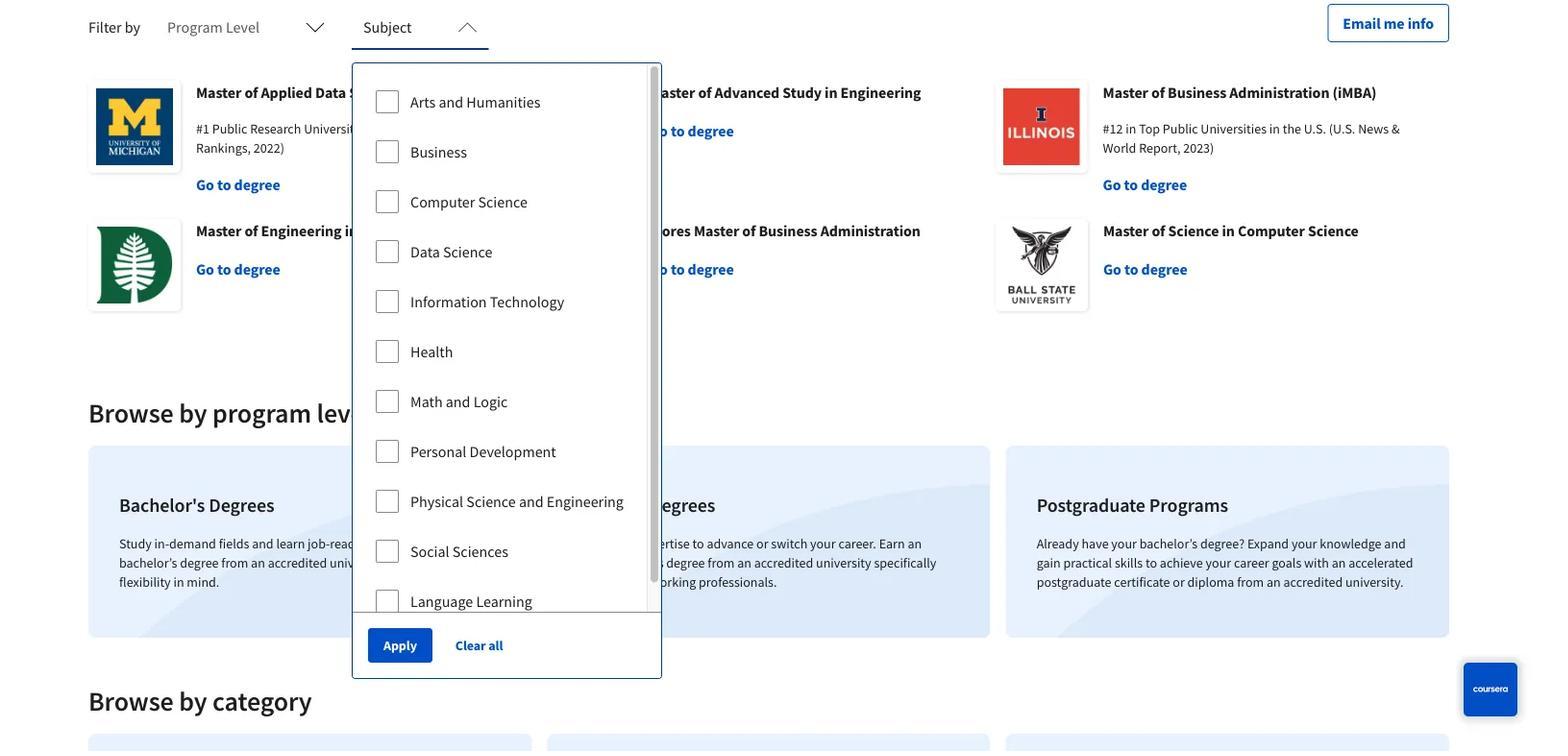 Task type: vqa. For each thing, say whether or not it's contained in the screenshot.
the bottommost by
yes



Task type: locate. For each thing, give the bounding box(es) containing it.
learn
[[276, 536, 305, 553]]

1 horizontal spatial public
[[1163, 121, 1199, 138]]

computer science
[[411, 192, 528, 212]]

fields
[[219, 536, 249, 553]]

university of michigan image
[[88, 81, 181, 174]]

1 the from the left
[[377, 121, 395, 138]]

0 vertical spatial administration
[[1230, 83, 1330, 102]]

list
[[81, 439, 1458, 647], [81, 727, 1458, 752]]

2 the from the left
[[1283, 121, 1302, 138]]

skills inside study in-demand fields and learn job-ready skills with an online bachelor's degree from an accredited university designed with flexibility in mind.
[[364, 536, 393, 553]]

and inside already have your bachelor's degree? expand your knowledge and gain practical skills to achieve your career goals with an accelerated postgraduate certificate or diploma from an accredited university.
[[1385, 536, 1407, 553]]

math and logic
[[411, 392, 508, 412]]

from down career
[[1238, 575, 1265, 592]]

list containing bachelor's degrees
[[81, 439, 1458, 647]]

an
[[423, 536, 437, 553], [908, 536, 922, 553], [251, 555, 265, 573], [738, 555, 752, 573], [1332, 555, 1347, 573], [1267, 575, 1281, 592]]

2 browse from the top
[[88, 686, 174, 719]]

apply
[[384, 638, 417, 655]]

university inside build your expertise to advance or switch your career. earn an online master's degree from an accredited university specifically designed for working professionals.
[[816, 555, 872, 573]]

1 horizontal spatial degrees
[[650, 494, 716, 518]]

0 vertical spatial by
[[125, 18, 140, 37]]

go to degree for master of science in computer science
[[1104, 260, 1188, 279]]

program
[[212, 397, 311, 431]]

2 list from the top
[[81, 727, 1458, 752]]

go for master of science in computer science
[[1104, 260, 1122, 279]]

flores master of business administration
[[650, 222, 921, 241]]

#12
[[1103, 121, 1123, 138]]

by for browse by category
[[179, 686, 207, 719]]

1 horizontal spatial online
[[578, 555, 614, 573]]

info
[[1408, 14, 1435, 33]]

1 vertical spatial bachelor's
[[119, 555, 177, 573]]

1 u.s. from the left
[[398, 121, 420, 138]]

0 horizontal spatial u.s.
[[398, 121, 420, 138]]

master down report,
[[1104, 222, 1149, 241]]

0 horizontal spatial designed
[[388, 555, 439, 573]]

0 vertical spatial skills
[[364, 536, 393, 553]]

0 horizontal spatial university
[[330, 555, 385, 573]]

your right have
[[1112, 536, 1137, 553]]

already
[[1037, 536, 1080, 553]]

public up 2023)
[[1163, 121, 1199, 138]]

language
[[411, 592, 473, 612]]

degrees up "fields"
[[209, 494, 275, 518]]

master left advanced
[[650, 83, 695, 102]]

build your expertise to advance or switch your career. earn an online master's degree from an accredited university specifically designed for working professionals.
[[578, 536, 937, 592]]

bachelor's up flexibility
[[119, 555, 177, 573]]

online down physical in the left of the page
[[440, 536, 475, 553]]

u.s. inside #1 public research university in the u.s. (qs world rankings, 2022)
[[398, 121, 420, 138]]

public inside the #12 in top public universities in the u.s. (u.s. news & world report, 2023)
[[1163, 121, 1199, 138]]

0 vertical spatial list
[[81, 439, 1458, 647]]

accredited inside build your expertise to advance or switch your career. earn an online master's degree from an accredited university specifically designed for working professionals.
[[754, 555, 814, 573]]

bachelor's degrees
[[119, 494, 275, 518]]

(imba)
[[1333, 83, 1377, 102]]

list for browse by program level
[[81, 439, 1458, 647]]

online inside study in-demand fields and learn job-ready skills with an online bachelor's degree from an accredited university designed with flexibility in mind.
[[440, 536, 475, 553]]

accredited inside study in-demand fields and learn job-ready skills with an online bachelor's degree from an accredited university designed with flexibility in mind.
[[268, 555, 327, 573]]

u.s. left (qs
[[398, 121, 420, 138]]

0 vertical spatial browse
[[88, 397, 174, 431]]

1 horizontal spatial with
[[442, 555, 467, 573]]

online
[[440, 536, 475, 553], [578, 555, 614, 573]]

public up rankings,
[[212, 121, 248, 138]]

of down report,
[[1152, 222, 1166, 241]]

0 horizontal spatial business
[[411, 142, 467, 162]]

university.
[[1346, 575, 1404, 592]]

browse for browse by category
[[88, 686, 174, 719]]

2 horizontal spatial accredited
[[1284, 575, 1343, 592]]

louisiana state university image
[[542, 220, 635, 312]]

news
[[1359, 121, 1390, 138]]

degree inside build your expertise to advance or switch your career. earn an online master's degree from an accredited university specifically designed for working professionals.
[[667, 555, 705, 573]]

1 horizontal spatial bachelor's
[[1140, 536, 1198, 553]]

of right flores
[[743, 222, 756, 241]]

0 horizontal spatial administration
[[821, 222, 921, 241]]

email me info
[[1344, 14, 1435, 33]]

by
[[125, 18, 140, 37], [179, 397, 207, 431], [179, 686, 207, 719]]

0 horizontal spatial degrees
[[209, 494, 275, 518]]

0 vertical spatial or
[[757, 536, 769, 553]]

2 horizontal spatial with
[[1305, 555, 1330, 573]]

0 horizontal spatial the
[[377, 121, 395, 138]]

1 vertical spatial browse
[[88, 686, 174, 719]]

and
[[439, 92, 464, 112], [446, 392, 471, 412], [519, 492, 544, 512], [252, 536, 274, 553], [1385, 536, 1407, 553]]

1 horizontal spatial data
[[411, 242, 440, 262]]

go to degree for flores master of business administration
[[650, 260, 734, 279]]

bachelor's
[[119, 494, 205, 518]]

data up "information"
[[411, 242, 440, 262]]

1 vertical spatial administration
[[821, 222, 921, 241]]

from down "fields"
[[221, 555, 248, 573]]

to inside build your expertise to advance or switch your career. earn an online master's degree from an accredited university specifically designed for working professionals.
[[693, 536, 705, 553]]

master for master of science in computer science
[[1104, 222, 1149, 241]]

business
[[1168, 83, 1227, 102], [411, 142, 467, 162], [759, 222, 818, 241]]

for
[[632, 575, 648, 592]]

by left category
[[179, 686, 207, 719]]

u.s. inside the #12 in top public universities in the u.s. (u.s. news & world report, 2023)
[[1305, 121, 1327, 138]]

online inside build your expertise to advance or switch your career. earn an online master's degree from an accredited university specifically designed for working professionals.
[[578, 555, 614, 573]]

world down #12
[[1103, 140, 1137, 157]]

of left applied
[[245, 83, 258, 102]]

administration
[[1230, 83, 1330, 102], [821, 222, 921, 241]]

computer
[[411, 192, 475, 212], [361, 222, 428, 241], [1238, 222, 1306, 241]]

clear all
[[456, 638, 503, 655]]

apply button
[[368, 629, 433, 663]]

with down physical in the left of the page
[[395, 536, 420, 553]]

2 vertical spatial business
[[759, 222, 818, 241]]

accredited down goals
[[1284, 575, 1343, 592]]

in
[[825, 83, 838, 102], [363, 121, 374, 138], [1126, 121, 1137, 138], [1270, 121, 1281, 138], [345, 222, 358, 241], [1223, 222, 1235, 241], [174, 575, 184, 592]]

0 horizontal spatial data
[[315, 83, 346, 102]]

and down development
[[519, 492, 544, 512]]

1 horizontal spatial or
[[1173, 575, 1185, 592]]

1 list from the top
[[81, 439, 1458, 647]]

accredited for master's degrees
[[754, 555, 814, 573]]

university inside study in-demand fields and learn job-ready skills with an online bachelor's degree from an accredited university designed with flexibility in mind.
[[330, 555, 385, 573]]

postgraduate
[[1037, 494, 1146, 518]]

in left mind.
[[174, 575, 184, 592]]

bachelor's up the 'achieve'
[[1140, 536, 1198, 553]]

1 horizontal spatial designed
[[578, 575, 630, 592]]

1 vertical spatial list
[[81, 727, 1458, 752]]

1 horizontal spatial administration
[[1230, 83, 1330, 102]]

engineering
[[841, 83, 922, 102], [261, 222, 342, 241], [431, 222, 512, 241], [547, 492, 624, 512]]

accredited for bachelor's degrees
[[268, 555, 327, 573]]

public inside #1 public research university in the u.s. (qs world rankings, 2022)
[[212, 121, 248, 138]]

university for master's degrees
[[816, 555, 872, 573]]

2 university from the left
[[816, 555, 872, 573]]

of for master of business administration (imba)
[[1152, 83, 1165, 102]]

0 vertical spatial designed
[[388, 555, 439, 573]]

1 vertical spatial designed
[[578, 575, 630, 592]]

master of advanced study in engineering
[[650, 83, 922, 102]]

to inside already have your bachelor's degree? expand your knowledge and gain practical skills to achieve your career goals with an accelerated postgraduate certificate or diploma from an accredited university.
[[1146, 555, 1158, 573]]

0 horizontal spatial accredited
[[268, 555, 327, 573]]

of for master of advanced study in engineering
[[698, 83, 712, 102]]

in inside study in-demand fields and learn job-ready skills with an online bachelor's degree from an accredited university designed with flexibility in mind.
[[174, 575, 184, 592]]

0 vertical spatial study
[[783, 83, 822, 102]]

and right the arts
[[439, 92, 464, 112]]

engineering inside options list list box
[[547, 492, 624, 512]]

or left switch
[[757, 536, 769, 553]]

actions toolbar
[[353, 613, 661, 679]]

0 horizontal spatial online
[[440, 536, 475, 553]]

and inside study in-demand fields and learn job-ready skills with an online bachelor's degree from an accredited university designed with flexibility in mind.
[[252, 536, 274, 553]]

master of engineering in computer engineering
[[196, 222, 512, 241]]

research
[[250, 121, 301, 138]]

2 public from the left
[[1163, 121, 1199, 138]]

1 vertical spatial study
[[119, 536, 152, 553]]

or
[[757, 536, 769, 553], [1173, 575, 1185, 592]]

0 horizontal spatial public
[[212, 121, 248, 138]]

university for bachelor's degrees
[[330, 555, 385, 573]]

by left program
[[179, 397, 207, 431]]

1 browse from the top
[[88, 397, 174, 431]]

your right switch
[[811, 536, 836, 553]]

1 horizontal spatial accredited
[[754, 555, 814, 573]]

master up #1
[[196, 83, 242, 102]]

top
[[1140, 121, 1161, 138]]

degrees up "expertise"
[[650, 494, 716, 518]]

from down "advance"
[[708, 555, 735, 573]]

1 public from the left
[[212, 121, 248, 138]]

master
[[196, 83, 242, 102], [650, 83, 695, 102], [1103, 83, 1149, 102], [196, 222, 242, 241], [694, 222, 740, 241], [1104, 222, 1149, 241]]

in right university
[[363, 121, 374, 138]]

1 horizontal spatial skills
[[1115, 555, 1143, 573]]

0 vertical spatial online
[[440, 536, 475, 553]]

master down rankings,
[[196, 222, 242, 241]]

bachelor's inside study in-demand fields and learn job-ready skills with an online bachelor's degree from an accredited university designed with flexibility in mind.
[[119, 555, 177, 573]]

1 horizontal spatial world
[[1103, 140, 1137, 157]]

of for master of science in computer science
[[1152, 222, 1166, 241]]

1 vertical spatial data
[[411, 242, 440, 262]]

applied
[[261, 83, 312, 102]]

from inside build your expertise to advance or switch your career. earn an online master's degree from an accredited university specifically designed for working professionals.
[[708, 555, 735, 573]]

from for master's degrees
[[708, 555, 735, 573]]

with inside already have your bachelor's degree? expand your knowledge and gain practical skills to achieve your career goals with an accelerated postgraduate certificate or diploma from an accredited university.
[[1305, 555, 1330, 573]]

of left advanced
[[698, 83, 712, 102]]

1 horizontal spatial from
[[708, 555, 735, 573]]

0 vertical spatial world
[[446, 121, 479, 138]]

designed left for
[[578, 575, 630, 592]]

0 horizontal spatial from
[[221, 555, 248, 573]]

1 horizontal spatial business
[[759, 222, 818, 241]]

study right advanced
[[783, 83, 822, 102]]

physical science and engineering
[[411, 492, 624, 512]]

0 vertical spatial business
[[1168, 83, 1227, 102]]

business inside options list list box
[[411, 142, 467, 162]]

1 vertical spatial or
[[1173, 575, 1185, 592]]

1 horizontal spatial the
[[1283, 121, 1302, 138]]

from inside study in-demand fields and learn job-ready skills with an online bachelor's degree from an accredited university designed with flexibility in mind.
[[221, 555, 248, 573]]

1 vertical spatial skills
[[1115, 555, 1143, 573]]

data
[[315, 83, 346, 102], [411, 242, 440, 262]]

skills right ready
[[364, 536, 393, 553]]

information
[[411, 292, 487, 312]]

degree?
[[1201, 536, 1245, 553]]

2 vertical spatial by
[[179, 686, 207, 719]]

0 horizontal spatial bachelor's
[[119, 555, 177, 573]]

skills up certificate
[[1115, 555, 1143, 573]]

dartmouth college image
[[88, 220, 181, 312]]

#1
[[196, 121, 210, 138]]

world inside the #12 in top public universities in the u.s. (u.s. news & world report, 2023)
[[1103, 140, 1137, 157]]

1 horizontal spatial university
[[816, 555, 872, 573]]

the left (u.s. at right top
[[1283, 121, 1302, 138]]

1 degrees from the left
[[209, 494, 275, 518]]

0 horizontal spatial or
[[757, 536, 769, 553]]

of up the top
[[1152, 83, 1165, 102]]

the left (qs
[[377, 121, 395, 138]]

go to degree
[[650, 122, 734, 141], [196, 175, 280, 195], [1103, 175, 1188, 195], [196, 260, 280, 279], [650, 260, 734, 279], [1104, 260, 1188, 279]]

computer for master of science in computer science
[[1238, 222, 1306, 241]]

accredited down "learn" in the left of the page
[[268, 555, 327, 573]]

study inside study in-demand fields and learn job-ready skills with an online bachelor's degree from an accredited university designed with flexibility in mind.
[[119, 536, 152, 553]]

the
[[377, 121, 395, 138], [1283, 121, 1302, 138]]

achieve
[[1160, 555, 1204, 573]]

accredited down switch
[[754, 555, 814, 573]]

diploma
[[1188, 575, 1235, 592]]

or inside build your expertise to advance or switch your career. earn an online master's degree from an accredited university specifically designed for working professionals.
[[757, 536, 769, 553]]

filter
[[88, 18, 122, 37]]

and right math
[[446, 392, 471, 412]]

world
[[446, 121, 479, 138], [1103, 140, 1137, 157]]

1 horizontal spatial u.s.
[[1305, 121, 1327, 138]]

0 horizontal spatial world
[[446, 121, 479, 138]]

from inside already have your bachelor's degree? expand your knowledge and gain practical skills to achieve your career goals with an accelerated postgraduate certificate or diploma from an accredited university.
[[1238, 575, 1265, 592]]

from
[[221, 555, 248, 573], [708, 555, 735, 573], [1238, 575, 1265, 592]]

with
[[395, 536, 420, 553], [442, 555, 467, 573], [1305, 555, 1330, 573]]

report,
[[1140, 140, 1181, 157]]

skills inside already have your bachelor's degree? expand your knowledge and gain practical skills to achieve your career goals with an accelerated postgraduate certificate or diploma from an accredited university.
[[1115, 555, 1143, 573]]

with up 'language'
[[442, 555, 467, 573]]

0 horizontal spatial skills
[[364, 536, 393, 553]]

0 vertical spatial bachelor's
[[1140, 536, 1198, 553]]

of
[[245, 83, 258, 102], [698, 83, 712, 102], [1152, 83, 1165, 102], [245, 222, 258, 241], [743, 222, 756, 241], [1152, 222, 1166, 241]]

1 university from the left
[[330, 555, 385, 573]]

master right flores
[[694, 222, 740, 241]]

2 u.s. from the left
[[1305, 121, 1327, 138]]

language learning
[[411, 592, 533, 612]]

university down career.
[[816, 555, 872, 573]]

2 horizontal spatial business
[[1168, 83, 1227, 102]]

or inside already have your bachelor's degree? expand your knowledge and gain practical skills to achieve your career goals with an accelerated postgraduate certificate or diploma from an accredited university.
[[1173, 575, 1185, 592]]

(qs
[[423, 121, 443, 138]]

with right goals
[[1305, 555, 1330, 573]]

online down build
[[578, 555, 614, 573]]

1 vertical spatial by
[[179, 397, 207, 431]]

and left "learn" in the left of the page
[[252, 536, 274, 553]]

bachelor's
[[1140, 536, 1198, 553], [119, 555, 177, 573]]

accredited
[[268, 555, 327, 573], [754, 555, 814, 573], [1284, 575, 1343, 592]]

data inside options list list box
[[411, 242, 440, 262]]

by right filter
[[125, 18, 140, 37]]

university down ready
[[330, 555, 385, 573]]

the inside the #12 in top public universities in the u.s. (u.s. news & world report, 2023)
[[1283, 121, 1302, 138]]

2 horizontal spatial from
[[1238, 575, 1265, 592]]

study left in-
[[119, 536, 152, 553]]

of down 2022)
[[245, 222, 258, 241]]

data up university
[[315, 83, 346, 102]]

earn
[[879, 536, 905, 553]]

master up #12
[[1103, 83, 1149, 102]]

degrees
[[209, 494, 275, 518], [650, 494, 716, 518]]

degrees for bachelor's degrees
[[209, 494, 275, 518]]

programs
[[1150, 494, 1229, 518]]

me
[[1384, 14, 1405, 33]]

u.s. left (u.s. at right top
[[1305, 121, 1327, 138]]

2 degrees from the left
[[650, 494, 716, 518]]

and up 'accelerated'
[[1385, 536, 1407, 553]]

public
[[212, 121, 248, 138], [1163, 121, 1199, 138]]

master for master of business administration (imba)
[[1103, 83, 1149, 102]]

1 vertical spatial business
[[411, 142, 467, 162]]

1 vertical spatial online
[[578, 555, 614, 573]]

go for master of advanced study in engineering
[[650, 122, 668, 141]]

world right (qs
[[446, 121, 479, 138]]

or down the 'achieve'
[[1173, 575, 1185, 592]]

go to degree for master of advanced study in engineering
[[650, 122, 734, 141]]

university of illinois at urbana-champaign image
[[996, 81, 1088, 174]]

humanities
[[467, 92, 541, 112]]

0 horizontal spatial study
[[119, 536, 152, 553]]

rankings,
[[196, 140, 251, 157]]

#1 public research university in the u.s. (qs world rankings, 2022)
[[196, 121, 479, 157]]

designed up 'language'
[[388, 555, 439, 573]]

1 vertical spatial world
[[1103, 140, 1137, 157]]



Task type: describe. For each thing, give the bounding box(es) containing it.
accredited inside already have your bachelor's degree? expand your knowledge and gain practical skills to achieve your career goals with an accelerated postgraduate certificate or diploma from an accredited university.
[[1284, 575, 1343, 592]]

career
[[1235, 555, 1270, 573]]

your up master's
[[610, 536, 636, 553]]

university
[[304, 121, 361, 138]]

health
[[411, 342, 453, 362]]

master for master of applied data science
[[196, 83, 242, 102]]

by for browse by program level
[[179, 397, 207, 431]]

in inside #1 public research university in the u.s. (qs world rankings, 2022)
[[363, 121, 374, 138]]

master of business administration (imba)
[[1103, 83, 1377, 102]]

world inside #1 public research university in the u.s. (qs world rankings, 2022)
[[446, 121, 479, 138]]

advanced
[[715, 83, 780, 102]]

your up goals
[[1292, 536, 1318, 553]]

practical
[[1064, 555, 1113, 573]]

email me info button
[[1328, 4, 1450, 43]]

have
[[1082, 536, 1109, 553]]

postgraduate programs
[[1037, 494, 1229, 518]]

master's
[[616, 555, 664, 573]]

job-
[[308, 536, 330, 553]]

list for browse by category
[[81, 727, 1458, 752]]

master for master of engineering in computer engineering
[[196, 222, 242, 241]]

demand
[[169, 536, 216, 553]]

in right universities
[[1270, 121, 1281, 138]]

bachelor's inside already have your bachelor's degree? expand your knowledge and gain practical skills to achieve your career goals with an accelerated postgraduate certificate or diploma from an accredited university.
[[1140, 536, 1198, 553]]

switch
[[771, 536, 808, 553]]

postgraduate
[[1037, 575, 1112, 592]]

clear all button
[[448, 629, 511, 663]]

physical
[[411, 492, 464, 512]]

data science
[[411, 242, 493, 262]]

career.
[[839, 536, 877, 553]]

all
[[489, 638, 503, 655]]

expand
[[1248, 536, 1290, 553]]

already have your bachelor's degree? expand your knowledge and gain practical skills to achieve your career goals with an accelerated postgraduate certificate or diploma from an accredited university.
[[1037, 536, 1414, 592]]

of for master of engineering in computer engineering
[[245, 222, 258, 241]]

logic
[[474, 392, 508, 412]]

master for master of advanced study in engineering
[[650, 83, 695, 102]]

social
[[411, 542, 450, 562]]

clear
[[456, 638, 486, 655]]

&
[[1392, 121, 1400, 138]]

study in-demand fields and learn job-ready skills with an online bachelor's degree from an accredited university designed with flexibility in mind.
[[119, 536, 475, 592]]

designed inside study in-demand fields and learn job-ready skills with an online bachelor's degree from an accredited university designed with flexibility in mind.
[[388, 555, 439, 573]]

the inside #1 public research university in the u.s. (qs world rankings, 2022)
[[377, 121, 395, 138]]

computer inside options list list box
[[411, 192, 475, 212]]

build
[[578, 536, 608, 553]]

master's degrees
[[578, 494, 716, 518]]

arts and humanities
[[411, 92, 541, 112]]

options list list box
[[353, 63, 661, 625]]

2023)
[[1184, 140, 1215, 157]]

from for bachelor's degrees
[[221, 555, 248, 573]]

sciences
[[453, 542, 509, 562]]

working
[[651, 575, 696, 592]]

development
[[470, 442, 557, 462]]

learning
[[476, 592, 533, 612]]

ball state university image
[[996, 220, 1088, 312]]

master's
[[578, 494, 646, 518]]

online for bachelor's degrees
[[440, 536, 475, 553]]

1 horizontal spatial study
[[783, 83, 822, 102]]

advance
[[707, 536, 754, 553]]

expertise
[[639, 536, 690, 553]]

knowledge
[[1320, 536, 1382, 553]]

0 horizontal spatial with
[[395, 536, 420, 553]]

personal
[[411, 442, 467, 462]]

go for flores master of business administration
[[650, 260, 668, 279]]

in right #12
[[1126, 121, 1137, 138]]

go for master of engineering in computer engineering
[[196, 260, 214, 279]]

mind.
[[187, 575, 220, 592]]

certificate
[[1115, 575, 1171, 592]]

master of applied data science
[[196, 83, 400, 102]]

#12 in top public universities in the u.s. (u.s. news & world report, 2023)
[[1103, 121, 1400, 157]]

professionals.
[[699, 575, 777, 592]]

filter by
[[88, 18, 140, 37]]

in right advanced
[[825, 83, 838, 102]]

ready
[[330, 536, 362, 553]]

level
[[317, 397, 371, 431]]

accelerated
[[1349, 555, 1414, 573]]

information technology
[[411, 292, 565, 312]]

designed inside build your expertise to advance or switch your career. earn an online master's degree from an accredited university specifically designed for working professionals.
[[578, 575, 630, 592]]

browse by program level
[[88, 397, 371, 431]]

browse for browse by program level
[[88, 397, 174, 431]]

arts
[[411, 92, 436, 112]]

universities
[[1201, 121, 1267, 138]]

in-
[[154, 536, 169, 553]]

math
[[411, 392, 443, 412]]

your down degree?
[[1206, 555, 1232, 573]]

flores
[[650, 222, 691, 241]]

degrees for master's degrees
[[650, 494, 716, 518]]

email
[[1344, 14, 1381, 33]]

social sciences
[[411, 542, 509, 562]]

specifically
[[874, 555, 937, 573]]

degree inside study in-demand fields and learn job-ready skills with an online bachelor's degree from an accredited university designed with flexibility in mind.
[[180, 555, 219, 573]]

technology
[[490, 292, 565, 312]]

by for filter by
[[125, 18, 140, 37]]

0 vertical spatial data
[[315, 83, 346, 102]]

in down the #12 in top public universities in the u.s. (u.s. news & world report, 2023)
[[1223, 222, 1235, 241]]

subject button
[[352, 4, 489, 50]]

subject
[[363, 18, 412, 37]]

category
[[212, 686, 312, 719]]

gain
[[1037, 555, 1061, 573]]

2022)
[[254, 140, 285, 157]]

go to degree for master of engineering in computer engineering
[[196, 260, 280, 279]]

computer for master of engineering in computer engineering
[[361, 222, 428, 241]]

personal development
[[411, 442, 557, 462]]

of for master of applied data science
[[245, 83, 258, 102]]

online for master's degrees
[[578, 555, 614, 573]]

in down #1 public research university in the u.s. (qs world rankings, 2022)
[[345, 222, 358, 241]]

flexibility
[[119, 575, 171, 592]]



